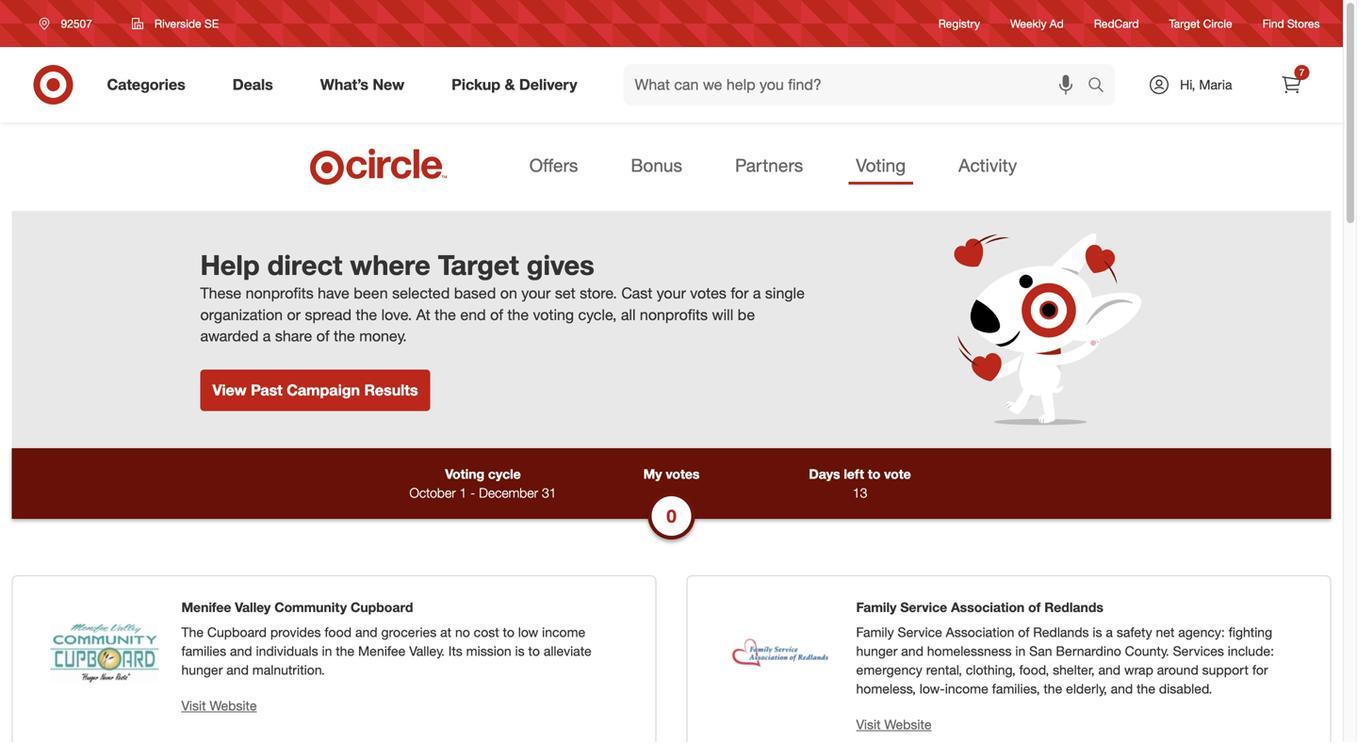 Task type: locate. For each thing, give the bounding box(es) containing it.
0 vertical spatial website
[[210, 698, 257, 714]]

on
[[500, 284, 517, 302]]

what's new
[[320, 75, 404, 94]]

0 vertical spatial nonprofits
[[246, 284, 314, 302]]

homelessness
[[927, 643, 1012, 660]]

2 vertical spatial to
[[528, 643, 540, 660]]

visit website link
[[181, 698, 257, 714], [856, 717, 932, 733]]

find stores
[[1262, 16, 1320, 31]]

website
[[210, 698, 257, 714], [884, 717, 932, 733]]

homeless,
[[856, 681, 916, 697]]

december
[[479, 485, 538, 501]]

0 horizontal spatial in
[[322, 643, 332, 660]]

0 vertical spatial is
[[1093, 624, 1102, 641]]

1 vertical spatial for
[[1252, 662, 1268, 679]]

1 horizontal spatial voting
[[856, 155, 906, 176]]

1 vertical spatial menifee
[[358, 643, 406, 660]]

deals
[[233, 75, 273, 94]]

gives
[[527, 249, 594, 282]]

direct
[[267, 249, 342, 282]]

1 vertical spatial visit website link
[[856, 717, 932, 733]]

a up be
[[753, 284, 761, 302]]

voting down what can we help you find? suggestions appear below search field
[[856, 155, 906, 176]]

voting
[[856, 155, 906, 176], [445, 466, 484, 483]]

hunger up emergency
[[856, 643, 897, 660]]

1 vertical spatial visit website
[[856, 717, 932, 733]]

for up be
[[731, 284, 749, 302]]

0 vertical spatial votes
[[690, 284, 726, 302]]

families,
[[992, 681, 1040, 697]]

1 vertical spatial nonprofits
[[640, 306, 708, 324]]

money.
[[359, 327, 407, 346]]

single
[[765, 284, 805, 302]]

0 horizontal spatial hunger
[[181, 662, 223, 679]]

0 horizontal spatial is
[[515, 643, 525, 660]]

for down include:
[[1252, 662, 1268, 679]]

menifee up the
[[181, 599, 231, 616]]

1 vertical spatial target
[[438, 249, 519, 282]]

ad
[[1050, 16, 1064, 31]]

0 vertical spatial for
[[731, 284, 749, 302]]

0 vertical spatial menifee
[[181, 599, 231, 616]]

in inside family service association of redlands family service association of redlands is a safety net agency: fighting hunger and homelessness in san bernardino county. services include: emergency rental, clothing, food, shelter, and wrap around support for homeless, low-income families, the elderly, and the disabled.
[[1015, 643, 1026, 660]]

redlands up san
[[1033, 624, 1089, 641]]

in down food
[[322, 643, 332, 660]]

0 horizontal spatial visit
[[181, 698, 206, 714]]

days
[[809, 466, 840, 483]]

income down rental,
[[945, 681, 988, 697]]

1 horizontal spatial income
[[945, 681, 988, 697]]

1 horizontal spatial is
[[1093, 624, 1102, 641]]

1 in from the left
[[322, 643, 332, 660]]

clothing,
[[966, 662, 1016, 679]]

set
[[555, 284, 575, 302]]

0 horizontal spatial to
[[503, 624, 514, 641]]

0 horizontal spatial nonprofits
[[246, 284, 314, 302]]

2 horizontal spatial a
[[1106, 624, 1113, 641]]

find
[[1262, 16, 1284, 31]]

of
[[490, 306, 503, 324], [316, 327, 329, 346], [1028, 599, 1041, 616], [1018, 624, 1029, 641]]

is up bernardino
[[1093, 624, 1102, 641]]

voting
[[533, 306, 574, 324]]

target
[[1169, 16, 1200, 31], [438, 249, 519, 282]]

0 horizontal spatial menifee
[[181, 599, 231, 616]]

1 horizontal spatial visit website
[[856, 717, 932, 733]]

0 vertical spatial cupboard
[[351, 599, 413, 616]]

7
[[1299, 66, 1305, 78]]

votes inside help direct where target gives these nonprofits have been selected based on your set store. cast your votes for a single organization or spread the love. at the end of the voting cycle, all nonprofits will be awarded a share of the money.
[[690, 284, 726, 302]]

income up 'alleviate'
[[542, 624, 585, 641]]

where
[[350, 249, 430, 282]]

provides
[[270, 624, 321, 641]]

2 horizontal spatial to
[[868, 466, 880, 483]]

1 vertical spatial voting
[[445, 466, 484, 483]]

service up homelessness
[[900, 599, 947, 616]]

cost
[[474, 624, 499, 641]]

se
[[204, 16, 219, 31]]

a left share
[[263, 327, 271, 346]]

its
[[448, 643, 463, 660]]

deals link
[[216, 64, 297, 106]]

cupboard down "valley"
[[207, 624, 267, 641]]

the
[[181, 624, 204, 641]]

visit website down families
[[181, 698, 257, 714]]

and down wrap
[[1111, 681, 1133, 697]]

1 vertical spatial income
[[945, 681, 988, 697]]

1 vertical spatial hunger
[[181, 662, 223, 679]]

the inside 'menifee valley community cupboard the cupboard provides food and groceries at no cost to low income families and individuals in the menifee valley. its mission is to alleviate hunger and malnutrition.'
[[336, 643, 354, 660]]

the down been
[[356, 306, 377, 324]]

visit website for family service association of redlands family service association of redlands is a safety net agency: fighting hunger and homelessness in san bernardino county. services include: emergency rental, clothing, food, shelter, and wrap around support for homeless, low-income families, the elderly, and the disabled.
[[856, 717, 932, 733]]

visit website link down homeless,
[[856, 717, 932, 733]]

left
[[844, 466, 864, 483]]

nonprofits up or
[[246, 284, 314, 302]]

your
[[521, 284, 551, 302], [657, 284, 686, 302]]

1 horizontal spatial hunger
[[856, 643, 897, 660]]

offers link
[[522, 149, 586, 185]]

1 horizontal spatial nonprofits
[[640, 306, 708, 324]]

income inside family service association of redlands family service association of redlands is a safety net agency: fighting hunger and homelessness in san bernardino county. services include: emergency rental, clothing, food, shelter, and wrap around support for homeless, low-income families, the elderly, and the disabled.
[[945, 681, 988, 697]]

visit down homeless,
[[856, 717, 881, 733]]

in inside 'menifee valley community cupboard the cupboard provides food and groceries at no cost to low income families and individuals in the menifee valley. its mission is to alleviate hunger and malnutrition.'
[[322, 643, 332, 660]]

1 horizontal spatial target
[[1169, 16, 1200, 31]]

1 vertical spatial is
[[515, 643, 525, 660]]

0 vertical spatial income
[[542, 624, 585, 641]]

1 vertical spatial association
[[946, 624, 1014, 641]]

to inside days left to vote 13
[[868, 466, 880, 483]]

0
[[666, 506, 676, 527]]

the down food
[[336, 643, 354, 660]]

0 horizontal spatial visit website
[[181, 698, 257, 714]]

voting inside voting cycle october 1 - december 31
[[445, 466, 484, 483]]

the right at
[[435, 306, 456, 324]]

0 vertical spatial a
[[753, 284, 761, 302]]

at
[[440, 624, 451, 641]]

0 horizontal spatial website
[[210, 698, 257, 714]]

the down spread on the left of the page
[[334, 327, 355, 346]]

service up rental,
[[898, 624, 942, 641]]

redlands up bernardino
[[1044, 599, 1103, 616]]

0 vertical spatial family
[[856, 599, 897, 616]]

0 vertical spatial voting
[[856, 155, 906, 176]]

vote
[[884, 466, 911, 483]]

agency:
[[1178, 624, 1225, 641]]

0 horizontal spatial cupboard
[[207, 624, 267, 641]]

registry
[[938, 16, 980, 31]]

end
[[460, 306, 486, 324]]

0 vertical spatial association
[[951, 599, 1025, 616]]

1 horizontal spatial for
[[1252, 662, 1268, 679]]

visit website for menifee valley community cupboard the cupboard provides food and groceries at no cost to low income families and individuals in the menifee valley. its mission is to alleviate hunger and malnutrition.
[[181, 698, 257, 714]]

weekly ad link
[[1010, 15, 1064, 32]]

view past campaign results
[[213, 381, 418, 400]]

cupboard up 'groceries' on the left bottom
[[351, 599, 413, 616]]

individuals
[[256, 643, 318, 660]]

website down homeless,
[[884, 717, 932, 733]]

the
[[356, 306, 377, 324], [435, 306, 456, 324], [507, 306, 529, 324], [334, 327, 355, 346], [336, 643, 354, 660], [1044, 681, 1062, 697], [1137, 681, 1155, 697]]

stores
[[1287, 16, 1320, 31]]

service
[[900, 599, 947, 616], [898, 624, 942, 641]]

0 vertical spatial visit website link
[[181, 698, 257, 714]]

1 horizontal spatial a
[[753, 284, 761, 302]]

votes right my
[[666, 466, 700, 483]]

votes up will in the top of the page
[[690, 284, 726, 302]]

activity link
[[951, 149, 1025, 185]]

0 vertical spatial visit
[[181, 698, 206, 714]]

0 horizontal spatial your
[[521, 284, 551, 302]]

0 vertical spatial visit website
[[181, 698, 257, 714]]

0 vertical spatial target
[[1169, 16, 1200, 31]]

0 horizontal spatial voting
[[445, 466, 484, 483]]

hunger down families
[[181, 662, 223, 679]]

your right on
[[521, 284, 551, 302]]

1 vertical spatial cupboard
[[207, 624, 267, 641]]

to right left
[[868, 466, 880, 483]]

1 horizontal spatial visit
[[856, 717, 881, 733]]

in left san
[[1015, 643, 1026, 660]]

hunger
[[856, 643, 897, 660], [181, 662, 223, 679]]

is down low
[[515, 643, 525, 660]]

1 vertical spatial family
[[856, 624, 894, 641]]

weekly
[[1010, 16, 1046, 31]]

2 in from the left
[[1015, 643, 1026, 660]]

0 vertical spatial to
[[868, 466, 880, 483]]

around
[[1157, 662, 1198, 679]]

target circle
[[1169, 16, 1232, 31]]

visit down families
[[181, 698, 206, 714]]

target inside help direct where target gives these nonprofits have been selected based on your set store. cast your votes for a single organization or spread the love. at the end of the voting cycle, all nonprofits will be awarded a share of the money.
[[438, 249, 519, 282]]

0 horizontal spatial visit website link
[[181, 698, 257, 714]]

partners
[[735, 155, 803, 176]]

1 family from the top
[[856, 599, 897, 616]]

0 horizontal spatial for
[[731, 284, 749, 302]]

visit website
[[181, 698, 257, 714], [856, 717, 932, 733]]

bonus
[[631, 155, 682, 176]]

menifee down 'groceries' on the left bottom
[[358, 643, 406, 660]]

nonprofits
[[246, 284, 314, 302], [640, 306, 708, 324]]

low
[[518, 624, 538, 641]]

fighting
[[1229, 624, 1272, 641]]

nonprofits down cast
[[640, 306, 708, 324]]

in
[[322, 643, 332, 660], [1015, 643, 1026, 660]]

a left safety
[[1106, 624, 1113, 641]]

2 vertical spatial a
[[1106, 624, 1113, 641]]

view past campaign results link
[[200, 370, 430, 411]]

search button
[[1079, 64, 1124, 109]]

1 vertical spatial visit
[[856, 717, 881, 733]]

target left circle
[[1169, 16, 1200, 31]]

and down bernardino
[[1098, 662, 1121, 679]]

1 horizontal spatial to
[[528, 643, 540, 660]]

spread
[[305, 306, 352, 324]]

visit website link for family service association of redlands family service association of redlands is a safety net agency: fighting hunger and homelessness in san bernardino county. services include: emergency rental, clothing, food, shelter, and wrap around support for homeless, low-income families, the elderly, and the disabled.
[[856, 717, 932, 733]]

valley
[[235, 599, 271, 616]]

0 horizontal spatial a
[[263, 327, 271, 346]]

0 vertical spatial hunger
[[856, 643, 897, 660]]

1 vertical spatial website
[[884, 717, 932, 733]]

visit website down homeless,
[[856, 717, 932, 733]]

website down families
[[210, 698, 257, 714]]

your right cast
[[657, 284, 686, 302]]

1 horizontal spatial visit website link
[[856, 717, 932, 733]]

cycle,
[[578, 306, 617, 324]]

1 horizontal spatial website
[[884, 717, 932, 733]]

1 horizontal spatial cupboard
[[351, 599, 413, 616]]

1 horizontal spatial in
[[1015, 643, 1026, 660]]

cycle
[[488, 466, 521, 483]]

voting up 1
[[445, 466, 484, 483]]

92507 button
[[27, 7, 112, 41]]

to down low
[[528, 643, 540, 660]]

0 horizontal spatial income
[[542, 624, 585, 641]]

target up based
[[438, 249, 519, 282]]

1 horizontal spatial your
[[657, 284, 686, 302]]

for
[[731, 284, 749, 302], [1252, 662, 1268, 679]]

safety
[[1117, 624, 1152, 641]]

to left low
[[503, 624, 514, 641]]

0 horizontal spatial target
[[438, 249, 519, 282]]

low-
[[920, 681, 945, 697]]

1 vertical spatial redlands
[[1033, 624, 1089, 641]]

visit website link down families
[[181, 698, 257, 714]]



Task type: vqa. For each thing, say whether or not it's contained in the screenshot.
Beauty & Personal Care Deals link
no



Task type: describe. For each thing, give the bounding box(es) containing it.
the down food, on the right of page
[[1044, 681, 1062, 697]]

no
[[455, 624, 470, 641]]

is inside 'menifee valley community cupboard the cupboard provides food and groceries at no cost to low income families and individuals in the menifee valley. its mission is to alleviate hunger and malnutrition.'
[[515, 643, 525, 660]]

my votes
[[643, 466, 700, 483]]

voting cycle october 1 - december 31
[[410, 466, 556, 501]]

1 horizontal spatial menifee
[[358, 643, 406, 660]]

0 vertical spatial redlands
[[1044, 599, 1103, 616]]

days left to vote 13
[[809, 466, 911, 501]]

for inside family service association of redlands family service association of redlands is a safety net agency: fighting hunger and homelessness in san bernardino county. services include: emergency rental, clothing, food, shelter, and wrap around support for homeless, low-income families, the elderly, and the disabled.
[[1252, 662, 1268, 679]]

bernardino
[[1056, 643, 1121, 660]]

services
[[1173, 643, 1224, 660]]

been
[[354, 284, 388, 302]]

pickup & delivery
[[452, 75, 577, 94]]

search
[[1079, 77, 1124, 96]]

based
[[454, 284, 496, 302]]

redcard
[[1094, 16, 1139, 31]]

1 vertical spatial a
[[263, 327, 271, 346]]

target circle link
[[1169, 15, 1232, 32]]

hunger inside family service association of redlands family service association of redlands is a safety net agency: fighting hunger and homelessness in san bernardino county. services include: emergency rental, clothing, food, shelter, and wrap around support for homeless, low-income families, the elderly, and the disabled.
[[856, 643, 897, 660]]

7 link
[[1271, 64, 1312, 106]]

and left malnutrition.
[[226, 662, 249, 679]]

community
[[274, 599, 347, 616]]

awarded
[[200, 327, 259, 346]]

riverside se
[[154, 16, 219, 31]]

circle
[[1203, 16, 1232, 31]]

bonus link
[[623, 149, 690, 185]]

visit for the cupboard provides food and groceries at no cost to low income families and individuals in the menifee valley. its mission is to alleviate hunger and malnutrition.
[[181, 698, 206, 714]]

groceries
[[381, 624, 437, 641]]

county.
[[1125, 643, 1169, 660]]

voting for voting
[[856, 155, 906, 176]]

What can we help you find? suggestions appear below search field
[[623, 64, 1092, 106]]

2 your from the left
[[657, 284, 686, 302]]

0 vertical spatial service
[[900, 599, 947, 616]]

and right food
[[355, 624, 378, 641]]

past
[[251, 381, 282, 400]]

voting link
[[848, 149, 913, 185]]

1 your from the left
[[521, 284, 551, 302]]

share
[[275, 327, 312, 346]]

october
[[410, 485, 456, 501]]

pickup & delivery link
[[436, 64, 601, 106]]

help
[[200, 249, 260, 282]]

1 vertical spatial to
[[503, 624, 514, 641]]

and right families
[[230, 643, 252, 660]]

store.
[[580, 284, 617, 302]]

or
[[287, 306, 301, 324]]

what's new link
[[304, 64, 428, 106]]

a inside family service association of redlands family service association of redlands is a safety net agency: fighting hunger and homelessness in san bernardino county. services include: emergency rental, clothing, food, shelter, and wrap around support for homeless, low-income families, the elderly, and the disabled.
[[1106, 624, 1113, 641]]

valley.
[[409, 643, 445, 660]]

income inside 'menifee valley community cupboard the cupboard provides food and groceries at no cost to low income families and individuals in the menifee valley. its mission is to alleviate hunger and malnutrition.'
[[542, 624, 585, 641]]

website for families
[[210, 698, 257, 714]]

malnutrition.
[[252, 662, 325, 679]]

disabled.
[[1159, 681, 1212, 697]]

visit website link for menifee valley community cupboard the cupboard provides food and groceries at no cost to low income families and individuals in the menifee valley. its mission is to alleviate hunger and malnutrition.
[[181, 698, 257, 714]]

my
[[643, 466, 662, 483]]

categories link
[[91, 64, 209, 106]]

menifee valley community cupboard the cupboard provides food and groceries at no cost to low income families and individuals in the menifee valley. its mission is to alleviate hunger and malnutrition.
[[181, 599, 592, 679]]

partners link
[[727, 149, 811, 185]]

31
[[542, 485, 556, 501]]

find stores link
[[1262, 15, 1320, 32]]

mission
[[466, 643, 511, 660]]

what's
[[320, 75, 368, 94]]

be
[[738, 306, 755, 324]]

registry link
[[938, 15, 980, 32]]

shelter,
[[1053, 662, 1095, 679]]

family service association of redlands family service association of redlands is a safety net agency: fighting hunger and homelessness in san bernardino county. services include: emergency rental, clothing, food, shelter, and wrap around support for homeless, low-income families, the elderly, and the disabled.
[[856, 599, 1274, 697]]

is inside family service association of redlands family service association of redlands is a safety net agency: fighting hunger and homelessness in san bernardino county. services include: emergency rental, clothing, food, shelter, and wrap around support for homeless, low-income families, the elderly, and the disabled.
[[1093, 624, 1102, 641]]

families
[[181, 643, 226, 660]]

delivery
[[519, 75, 577, 94]]

2 family from the top
[[856, 624, 894, 641]]

pickup
[[452, 75, 500, 94]]

include:
[[1228, 643, 1274, 660]]

92507
[[61, 16, 92, 31]]

and up emergency
[[901, 643, 923, 660]]

riverside
[[154, 16, 201, 31]]

offers
[[529, 155, 578, 176]]

at
[[416, 306, 430, 324]]

1
[[459, 485, 467, 501]]

help direct where target gives these nonprofits have been selected based on your set store. cast your votes for a single organization or spread the love. at the end of the voting cycle, all nonprofits will be awarded a share of the money.
[[200, 249, 805, 346]]

in for association
[[1015, 643, 1026, 660]]

target circle logo image
[[307, 147, 450, 187]]

cast
[[621, 284, 652, 302]]

elderly,
[[1066, 681, 1107, 697]]

redcard link
[[1094, 15, 1139, 32]]

in for food
[[322, 643, 332, 660]]

emergency
[[856, 662, 922, 679]]

1 vertical spatial service
[[898, 624, 942, 641]]

the down on
[[507, 306, 529, 324]]

riverside se button
[[120, 7, 231, 41]]

rental,
[[926, 662, 962, 679]]

selected
[[392, 284, 450, 302]]

1 vertical spatial votes
[[666, 466, 700, 483]]

alleviate
[[544, 643, 592, 660]]

voting for voting cycle october 1 - december 31
[[445, 466, 484, 483]]

the down wrap
[[1137, 681, 1155, 697]]

13
[[853, 485, 867, 501]]

support
[[1202, 662, 1249, 679]]

for inside help direct where target gives these nonprofits have been selected based on your set store. cast your votes for a single organization or spread the love. at the end of the voting cycle, all nonprofits will be awarded a share of the money.
[[731, 284, 749, 302]]

hunger inside 'menifee valley community cupboard the cupboard provides food and groceries at no cost to low income families and individuals in the menifee valley. its mission is to alleviate hunger and malnutrition.'
[[181, 662, 223, 679]]

visit for family service association of redlands is a safety net agency: fighting hunger and homelessness in san bernardino county. services include: emergency rental, clothing, food, shelter, and wrap around support for homeless, low-income families, the elderly, and the disabled.
[[856, 717, 881, 733]]

activity
[[959, 155, 1017, 176]]

website for hunger
[[884, 717, 932, 733]]

view
[[213, 381, 247, 400]]

have
[[318, 284, 349, 302]]

will
[[712, 306, 733, 324]]

results
[[364, 381, 418, 400]]



